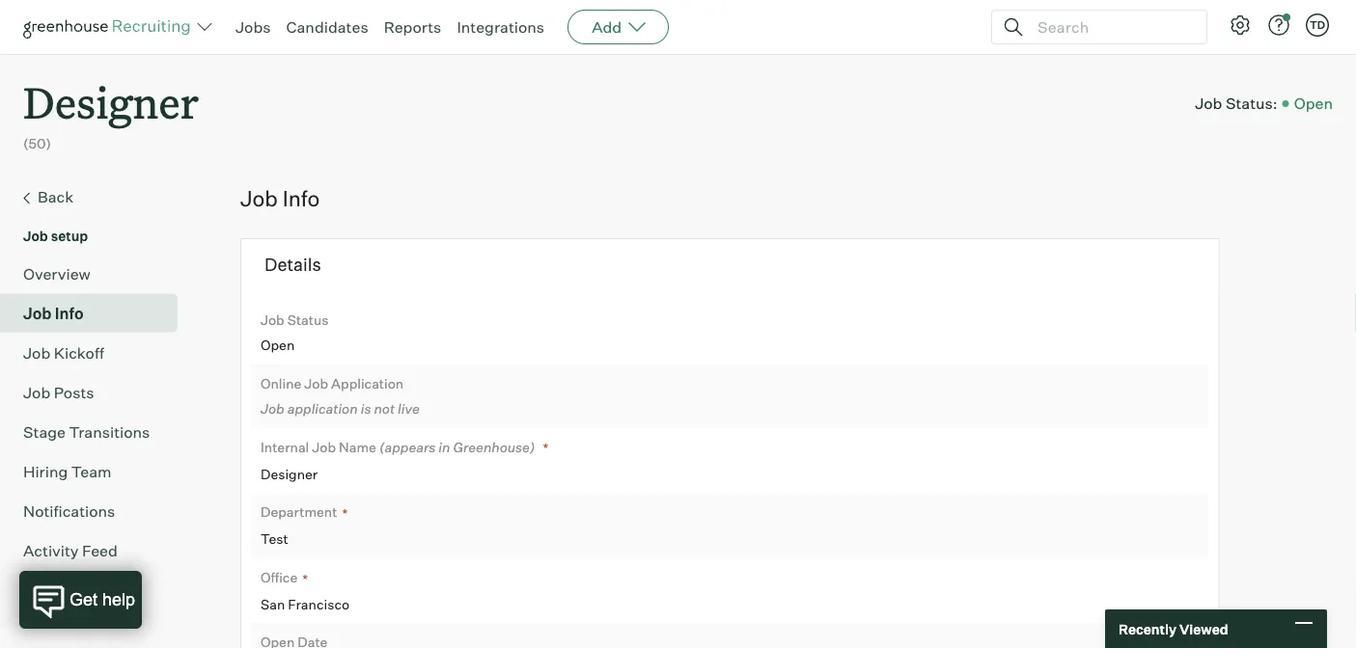 Task type: describe. For each thing, give the bounding box(es) containing it.
reports
[[384, 17, 442, 37]]

not
[[374, 401, 395, 418]]

integrations link
[[457, 17, 545, 37]]

internal
[[261, 439, 309, 456]]

activity
[[23, 541, 79, 561]]

notifications
[[23, 502, 115, 521]]

back
[[38, 187, 74, 206]]

in
[[439, 439, 450, 456]]

internal job name (appears in greenhouse)
[[261, 439, 535, 456]]

activity feed
[[23, 541, 118, 561]]

stage
[[23, 423, 66, 442]]

configure image
[[1229, 14, 1252, 37]]

1 horizontal spatial info
[[283, 185, 320, 212]]

job down overview
[[23, 304, 52, 323]]

is
[[361, 401, 371, 418]]

candidates
[[286, 17, 369, 37]]

team
[[71, 462, 112, 482]]

feed
[[82, 541, 118, 561]]

job inside job status open
[[261, 312, 285, 328]]

job up details
[[240, 185, 278, 212]]

job kickoff
[[23, 343, 104, 363]]

hiring
[[23, 462, 68, 482]]

add button
[[568, 10, 669, 44]]

job up application at the bottom of the page
[[305, 375, 328, 392]]

job posts
[[23, 383, 94, 402]]

overview link
[[23, 262, 170, 286]]

details
[[265, 254, 321, 275]]

designer link
[[23, 54, 199, 134]]

hiring team link
[[23, 460, 170, 483]]

greenhouse recruiting image
[[23, 15, 197, 39]]

job setup
[[23, 228, 88, 244]]

stage transitions
[[23, 423, 150, 442]]

online
[[261, 375, 302, 392]]

san francisco
[[261, 596, 350, 613]]

reports link
[[384, 17, 442, 37]]

viewed
[[1180, 621, 1229, 638]]

back link
[[23, 185, 170, 210]]

add
[[592, 17, 622, 37]]

job status open
[[261, 312, 329, 354]]

job left setup
[[23, 228, 48, 244]]

designer for designer
[[261, 466, 318, 483]]

recently
[[1119, 621, 1177, 638]]

job kickoff link
[[23, 342, 170, 365]]

td
[[1310, 18, 1326, 31]]

designer for designer (50)
[[23, 73, 199, 130]]

stage transitions link
[[23, 421, 170, 444]]

office
[[261, 569, 298, 586]]

notifications link
[[23, 500, 170, 523]]



Task type: vqa. For each thing, say whether or not it's contained in the screenshot.
Integrations
yes



Task type: locate. For each thing, give the bounding box(es) containing it.
job
[[1196, 94, 1223, 113], [240, 185, 278, 212], [23, 228, 48, 244], [23, 304, 52, 323], [261, 312, 285, 328], [23, 343, 50, 363], [305, 375, 328, 392], [23, 383, 50, 402], [261, 401, 285, 418], [312, 439, 336, 456]]

live
[[398, 401, 420, 418]]

overview
[[23, 264, 91, 284]]

application
[[331, 375, 404, 392]]

td button
[[1306, 14, 1330, 37]]

francisco
[[288, 596, 350, 613]]

open inside job status open
[[261, 337, 295, 354]]

activity feed link
[[23, 539, 170, 563]]

job down online
[[261, 401, 285, 418]]

recently viewed
[[1119, 621, 1229, 638]]

designer (50)
[[23, 73, 199, 152]]

job info
[[240, 185, 320, 212], [23, 304, 84, 323]]

0 horizontal spatial open
[[261, 337, 295, 354]]

0 horizontal spatial info
[[55, 304, 84, 323]]

td button
[[1303, 10, 1334, 41]]

job left posts
[[23, 383, 50, 402]]

greenhouse)
[[453, 439, 535, 456]]

1 vertical spatial designer
[[261, 466, 318, 483]]

(appears
[[379, 439, 436, 456]]

0 vertical spatial designer
[[23, 73, 199, 130]]

0 horizontal spatial designer
[[23, 73, 199, 130]]

integrations
[[457, 17, 545, 37]]

online job application job application is not live
[[261, 375, 420, 418]]

info up job kickoff
[[55, 304, 84, 323]]

job info down overview
[[23, 304, 84, 323]]

job left "name" at the bottom of page
[[312, 439, 336, 456]]

job info link
[[23, 302, 170, 325]]

0 vertical spatial open
[[1295, 94, 1334, 113]]

job left 'status:'
[[1196, 94, 1223, 113]]

info up details
[[283, 185, 320, 212]]

jobs link
[[236, 17, 271, 37]]

0 vertical spatial info
[[283, 185, 320, 212]]

job posts link
[[23, 381, 170, 404]]

jobs
[[236, 17, 271, 37]]

posts
[[54, 383, 94, 402]]

1 vertical spatial info
[[55, 304, 84, 323]]

kickoff
[[54, 343, 104, 363]]

status
[[288, 312, 329, 328]]

0 vertical spatial job info
[[240, 185, 320, 212]]

designer down internal
[[261, 466, 318, 483]]

test
[[261, 531, 288, 548]]

(50)
[[23, 135, 51, 152]]

job info up details
[[240, 185, 320, 212]]

job left kickoff
[[23, 343, 50, 363]]

1 horizontal spatial open
[[1295, 94, 1334, 113]]

designer down greenhouse recruiting image on the top of page
[[23, 73, 199, 130]]

status:
[[1226, 94, 1278, 113]]

name
[[339, 439, 377, 456]]

transitions
[[69, 423, 150, 442]]

application
[[287, 401, 358, 418]]

0 horizontal spatial job info
[[23, 304, 84, 323]]

designer
[[23, 73, 199, 130], [261, 466, 318, 483]]

setup
[[51, 228, 88, 244]]

open
[[1295, 94, 1334, 113], [261, 337, 295, 354]]

1 horizontal spatial job info
[[240, 185, 320, 212]]

san
[[261, 596, 285, 613]]

department
[[261, 504, 337, 521]]

info
[[283, 185, 320, 212], [55, 304, 84, 323]]

open right 'status:'
[[1295, 94, 1334, 113]]

open up online
[[261, 337, 295, 354]]

Search text field
[[1033, 13, 1190, 41]]

hiring team
[[23, 462, 112, 482]]

candidates link
[[286, 17, 369, 37]]

job status:
[[1196, 94, 1278, 113]]

1 vertical spatial job info
[[23, 304, 84, 323]]

1 horizontal spatial designer
[[261, 466, 318, 483]]

job left status at the left of the page
[[261, 312, 285, 328]]

1 vertical spatial open
[[261, 337, 295, 354]]



